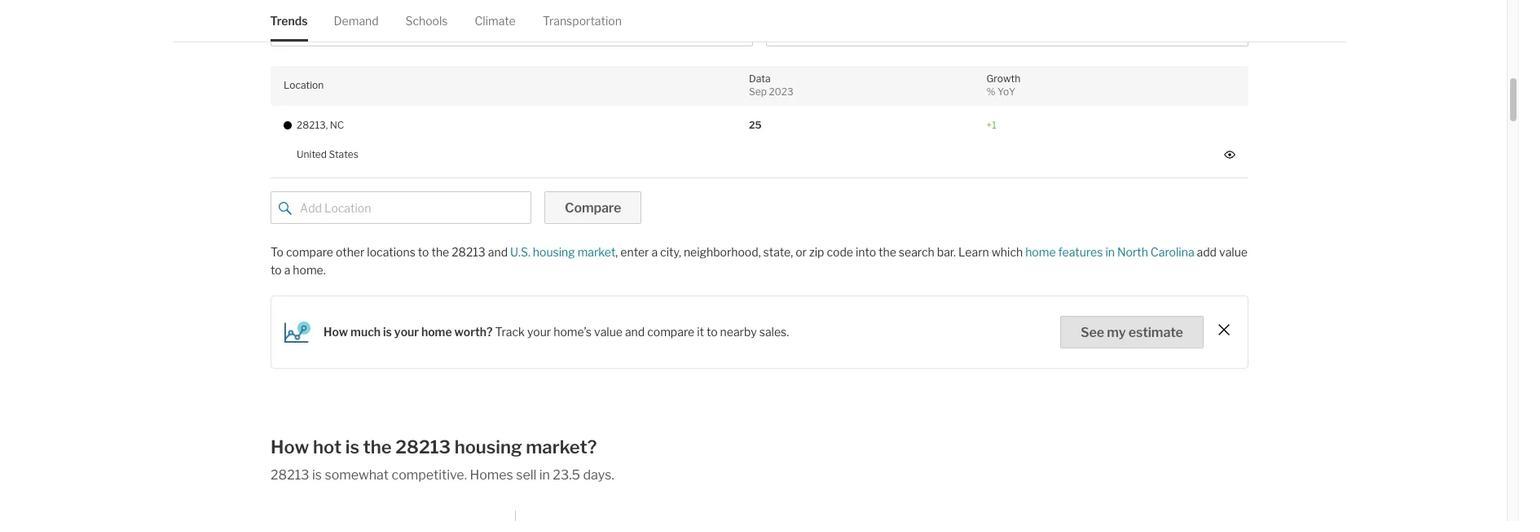 Task type: vqa. For each thing, say whether or not it's contained in the screenshot.
"3"
no



Task type: locate. For each thing, give the bounding box(es) containing it.
0 horizontal spatial a
[[284, 263, 290, 277]]

%
[[987, 86, 996, 98]]

in
[[1106, 245, 1115, 259], [539, 468, 550, 483]]

1 your from the left
[[394, 326, 419, 339]]

0 vertical spatial 28213
[[452, 245, 486, 259]]

1 horizontal spatial 28213
[[395, 437, 451, 458]]

home left worth?
[[421, 326, 452, 339]]

2 vertical spatial 28213
[[271, 468, 309, 483]]

1 vertical spatial home
[[421, 326, 452, 339]]

28213 up competitive.
[[395, 437, 451, 458]]

Add Location search field
[[271, 192, 531, 224]]

see
[[1081, 325, 1105, 341]]

share
[[503, 26, 535, 40]]

1 vertical spatial a
[[284, 263, 290, 277]]

compare up home. at the bottom of page
[[286, 245, 333, 259]]

north
[[1118, 245, 1148, 259]]

0 horizontal spatial your
[[394, 326, 419, 339]]

28213 left u.s.
[[452, 245, 486, 259]]

1 horizontal spatial to
[[418, 245, 429, 259]]

0 vertical spatial a
[[652, 245, 658, 259]]

homes
[[470, 468, 513, 483]]

locations
[[367, 245, 416, 259]]

28213,
[[297, 119, 328, 131]]

1 vertical spatial 28213
[[395, 437, 451, 458]]

28213 is somewhat competitive. homes sell in 23.5 days.
[[271, 468, 614, 483]]

value inside the add value to a home.
[[1219, 245, 1248, 259]]

home
[[1026, 245, 1056, 259], [421, 326, 452, 339]]

0 horizontal spatial in
[[539, 468, 550, 483]]

u.s.
[[510, 245, 531, 259]]

days.
[[583, 468, 614, 483]]

1 vertical spatial to
[[271, 263, 282, 277]]

0 vertical spatial is
[[383, 326, 392, 339]]

28213 left somewhat
[[271, 468, 309, 483]]

to compare other locations to the 28213 and u.s. housing market , enter a city, neighborhood, state, or zip code into the search bar.
[[271, 245, 956, 259]]

in right sell
[[539, 468, 550, 483]]

1 vertical spatial housing
[[455, 437, 522, 458]]

1 vertical spatial is
[[345, 437, 359, 458]]

is for your
[[383, 326, 392, 339]]

1 horizontal spatial a
[[652, 245, 658, 259]]

compare
[[565, 201, 621, 216]]

1 vertical spatial in
[[539, 468, 550, 483]]

1 horizontal spatial your
[[527, 326, 551, 339]]

+1
[[987, 119, 997, 131]]

28213
[[452, 245, 486, 259], [395, 437, 451, 458], [271, 468, 309, 483]]

the up somewhat
[[363, 437, 392, 458]]

1 horizontal spatial how
[[324, 326, 348, 339]]

the
[[432, 245, 449, 259], [879, 245, 897, 259], [363, 437, 392, 458]]

23.5
[[553, 468, 580, 483]]

how left much
[[324, 326, 348, 339]]

1 vertical spatial how
[[271, 437, 309, 458]]

compare left it at left bottom
[[647, 326, 695, 339]]

see my estimate button
[[1060, 316, 1204, 349]]

your right much
[[394, 326, 419, 339]]

growth % yoy
[[987, 72, 1021, 98]]

home right "which"
[[1026, 245, 1056, 259]]

zip
[[809, 245, 824, 259]]

to inside the add value to a home.
[[271, 263, 282, 277]]

to
[[418, 245, 429, 259], [271, 263, 282, 277], [707, 326, 718, 339]]

1 horizontal spatial in
[[1106, 245, 1115, 259]]

0 vertical spatial to
[[418, 245, 429, 259]]

somewhat
[[325, 468, 389, 483]]

0 vertical spatial value
[[1219, 245, 1248, 259]]

track home value image
[[284, 322, 311, 343]]

value right the add
[[1219, 245, 1248, 259]]

2 vertical spatial to
[[707, 326, 718, 339]]

worth?
[[454, 326, 493, 339]]

1 horizontal spatial is
[[345, 437, 359, 458]]

to right it at left bottom
[[707, 326, 718, 339]]

how
[[324, 326, 348, 339], [271, 437, 309, 458]]

and
[[488, 245, 508, 259], [625, 326, 645, 339]]

climate link
[[475, 0, 516, 42]]

28213, nc
[[297, 119, 344, 131]]

or
[[796, 245, 807, 259]]

is
[[383, 326, 392, 339], [345, 437, 359, 458], [312, 468, 322, 483]]

demand
[[334, 14, 379, 28]]

location
[[284, 79, 324, 91]]

a
[[652, 245, 658, 259], [284, 263, 290, 277]]

how left hot
[[271, 437, 309, 458]]

value right home's
[[594, 326, 623, 339]]

the right the locations
[[432, 245, 449, 259]]

wrapper image
[[279, 202, 292, 215]]

0 vertical spatial home
[[1026, 245, 1056, 259]]

1 vertical spatial and
[[625, 326, 645, 339]]

0 horizontal spatial how
[[271, 437, 309, 458]]

is down hot
[[312, 468, 322, 483]]

housing right u.s.
[[533, 245, 575, 259]]

2 your from the left
[[527, 326, 551, 339]]

how hot is the 28213 housing market?
[[271, 437, 597, 458]]

housing up homes
[[455, 437, 522, 458]]

the right into
[[879, 245, 897, 259]]

schools link
[[406, 0, 448, 42]]

and right home's
[[625, 326, 645, 339]]

to down to
[[271, 263, 282, 277]]

united
[[297, 148, 327, 160]]

united states
[[297, 148, 358, 160]]

nc
[[330, 119, 344, 131]]

sales.
[[760, 326, 789, 339]]

a left the 'city,'
[[652, 245, 658, 259]]

1 horizontal spatial value
[[1219, 245, 1248, 259]]

2 horizontal spatial is
[[383, 326, 392, 339]]

a left home. at the bottom of page
[[284, 263, 290, 277]]

your right the track
[[527, 326, 551, 339]]

0 horizontal spatial and
[[488, 245, 508, 259]]

0 vertical spatial housing
[[533, 245, 575, 259]]

2 vertical spatial is
[[312, 468, 322, 483]]

1 horizontal spatial housing
[[533, 245, 575, 259]]

value
[[1219, 245, 1248, 259], [594, 326, 623, 339]]

1 vertical spatial compare
[[647, 326, 695, 339]]

0 vertical spatial how
[[324, 326, 348, 339]]

2 horizontal spatial 28213
[[452, 245, 486, 259]]

carolina
[[1151, 245, 1195, 259]]

compare
[[286, 245, 333, 259], [647, 326, 695, 339]]

your
[[394, 326, 419, 339], [527, 326, 551, 339]]

0 vertical spatial in
[[1106, 245, 1115, 259]]

is right much
[[383, 326, 392, 339]]

compare button
[[545, 192, 642, 224]]

0 horizontal spatial to
[[271, 263, 282, 277]]

housing
[[533, 245, 575, 259], [455, 437, 522, 458]]

to right the locations
[[418, 245, 429, 259]]

1 horizontal spatial compare
[[647, 326, 695, 339]]

in left north
[[1106, 245, 1115, 259]]

0 horizontal spatial value
[[594, 326, 623, 339]]

0 vertical spatial compare
[[286, 245, 333, 259]]

0 horizontal spatial is
[[312, 468, 322, 483]]

demand link
[[334, 0, 379, 42]]

is right hot
[[345, 437, 359, 458]]

2 horizontal spatial the
[[879, 245, 897, 259]]

data
[[749, 72, 771, 84]]

and left u.s.
[[488, 245, 508, 259]]

neighborhood,
[[684, 245, 761, 259]]



Task type: describe. For each thing, give the bounding box(es) containing it.
2 horizontal spatial to
[[707, 326, 718, 339]]

0 horizontal spatial 28213
[[271, 468, 309, 483]]

is for the
[[345, 437, 359, 458]]

my
[[1107, 325, 1126, 341]]

a inside the add value to a home.
[[284, 263, 290, 277]]

code
[[827, 245, 853, 259]]

learn
[[959, 245, 989, 259]]

1 horizontal spatial and
[[625, 326, 645, 339]]

1 horizontal spatial the
[[432, 245, 449, 259]]

0 vertical spatial and
[[488, 245, 508, 259]]

transportation link
[[543, 0, 622, 42]]

enter
[[621, 245, 649, 259]]

0 horizontal spatial home
[[421, 326, 452, 339]]

features
[[1058, 245, 1103, 259]]

state,
[[763, 245, 793, 259]]

climate
[[475, 14, 516, 28]]

market
[[578, 245, 616, 259]]

other
[[336, 245, 365, 259]]

home's
[[554, 326, 592, 339]]

city,
[[660, 245, 681, 259]]

it
[[697, 326, 704, 339]]

nearby
[[720, 326, 757, 339]]

which
[[992, 245, 1023, 259]]

how for how much is your home worth? track your home's value and compare it to nearby sales.
[[324, 326, 348, 339]]

much
[[351, 326, 381, 339]]

trends link
[[271, 0, 308, 42]]

2023
[[769, 86, 794, 98]]

schools
[[406, 14, 448, 28]]

add
[[1197, 245, 1217, 259]]

25
[[749, 119, 762, 131]]

share button
[[271, 18, 753, 46]]

growth
[[987, 72, 1021, 84]]

estimate
[[1129, 325, 1183, 341]]

add value to a home.
[[271, 245, 1248, 277]]

to
[[271, 245, 284, 259]]

hot
[[313, 437, 342, 458]]

learn which home features in north carolina
[[956, 245, 1195, 259]]

into
[[856, 245, 876, 259]]

states
[[329, 148, 358, 160]]

transportation
[[543, 14, 622, 28]]

how for how hot is the 28213 housing market?
[[271, 437, 309, 458]]

yoy
[[998, 86, 1016, 98]]

track
[[495, 326, 525, 339]]

0 horizontal spatial the
[[363, 437, 392, 458]]

1 vertical spatial value
[[594, 326, 623, 339]]

bar.
[[937, 245, 956, 259]]

search
[[899, 245, 935, 259]]

home.
[[293, 263, 326, 277]]

0 horizontal spatial housing
[[455, 437, 522, 458]]

u.s. housing market link
[[510, 245, 616, 259]]

data sep 2023
[[749, 72, 794, 98]]

see my estimate
[[1081, 325, 1183, 341]]

1 horizontal spatial home
[[1026, 245, 1056, 259]]

,
[[616, 245, 618, 259]]

trends
[[271, 14, 308, 28]]

how much is your home worth? track your home's value and compare it to nearby sales.
[[324, 326, 789, 339]]

sell
[[516, 468, 537, 483]]

sep
[[749, 86, 767, 98]]

0 horizontal spatial compare
[[286, 245, 333, 259]]

competitive.
[[392, 468, 467, 483]]

market?
[[526, 437, 597, 458]]



